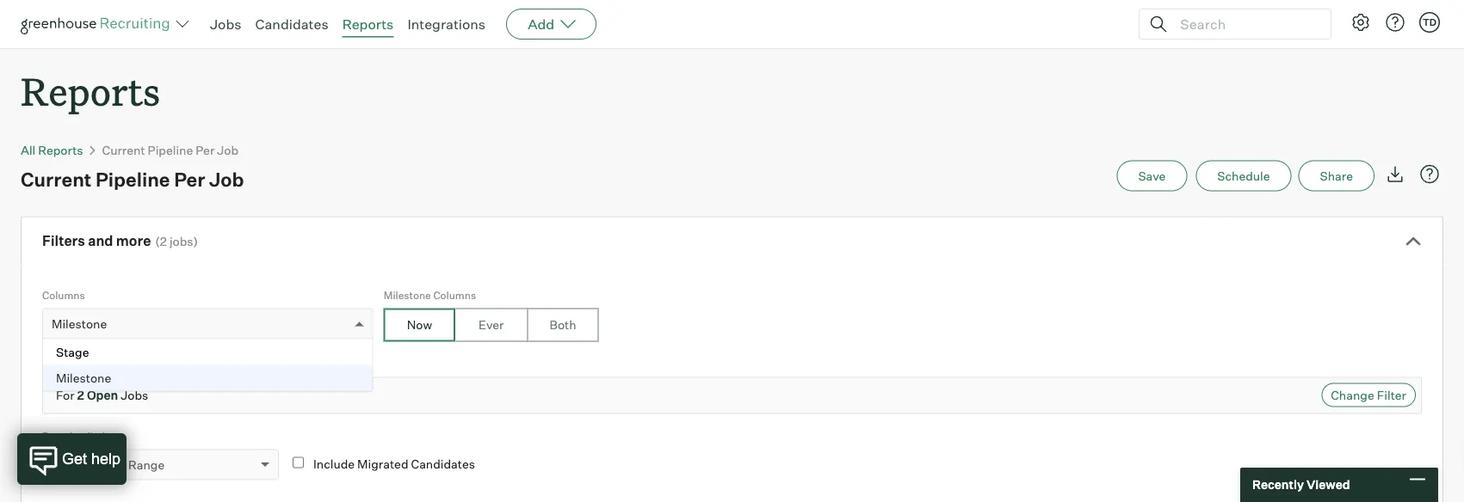 Task type: vqa. For each thing, say whether or not it's contained in the screenshot.
the top Linda Miller link
no



Task type: locate. For each thing, give the bounding box(es) containing it.
1 horizontal spatial jobs
[[210, 15, 241, 33]]

jobs
[[210, 15, 241, 33], [121, 388, 148, 403]]

schedule button
[[1196, 161, 1292, 192]]

both option
[[527, 309, 599, 342]]

0 vertical spatial per
[[196, 143, 215, 158]]

recently
[[1252, 478, 1304, 493]]

0 vertical spatial date
[[42, 430, 65, 443]]

0 vertical spatial milestone
[[384, 289, 431, 302]]

2 left jobs
[[160, 234, 167, 249]]

td
[[1423, 16, 1437, 28]]

jobs link
[[210, 15, 241, 33]]

job
[[217, 143, 238, 158], [209, 168, 244, 191], [42, 358, 60, 371]]

filter for job filter
[[63, 358, 88, 371]]

include migrated candidates
[[313, 457, 475, 472]]

milestone up stage at the left bottom of page
[[52, 316, 107, 332]]

milestone
[[384, 289, 431, 302], [52, 316, 107, 332], [56, 371, 111, 386]]

current pipeline per job link
[[102, 143, 238, 158]]

save button
[[1117, 161, 1187, 192]]

1 vertical spatial 2
[[77, 388, 84, 403]]

reports right candidates link
[[342, 15, 394, 33]]

current down 'all reports' at left
[[21, 168, 92, 191]]

list box
[[43, 340, 372, 391]]

milestone for the milestone option to the bottom
[[56, 371, 111, 386]]

filter
[[63, 358, 88, 371], [1377, 388, 1406, 403]]

milestone up the now
[[384, 289, 431, 302]]

for 2 open jobs
[[56, 388, 148, 403]]

columns
[[42, 289, 85, 302], [433, 289, 476, 302]]

1 horizontal spatial candidates
[[411, 457, 475, 472]]

1 vertical spatial milestone
[[52, 316, 107, 332]]

1 vertical spatial filter
[[1377, 388, 1406, 403]]

and
[[88, 233, 113, 250]]

milestone for the milestone option to the top
[[52, 316, 107, 332]]

2 vertical spatial milestone
[[56, 371, 111, 386]]

current
[[102, 143, 145, 158], [21, 168, 92, 191]]

1 horizontal spatial filter
[[1377, 388, 1406, 403]]

stage
[[56, 345, 89, 360]]

filter inside change filter button
[[1377, 388, 1406, 403]]

1 horizontal spatial 2
[[160, 234, 167, 249]]

2 vertical spatial reports
[[38, 143, 83, 158]]

filter right "change"
[[1377, 388, 1406, 403]]

recently viewed
[[1252, 478, 1350, 493]]

0 vertical spatial current
[[102, 143, 145, 158]]

jobs right open
[[121, 388, 148, 403]]

date
[[42, 430, 65, 443], [99, 458, 126, 473]]

0 horizontal spatial current
[[21, 168, 92, 191]]

stage option
[[43, 340, 372, 366]]

share button
[[1298, 161, 1375, 192]]

1 vertical spatial date
[[99, 458, 126, 473]]

range
[[128, 458, 165, 473]]

all
[[21, 143, 36, 158]]

0 vertical spatial candidates
[[255, 15, 328, 33]]

milestone up for
[[56, 371, 111, 386]]

both
[[550, 318, 576, 333]]

reports link
[[342, 15, 394, 33]]

columns down filters
[[42, 289, 85, 302]]

for
[[56, 388, 75, 403]]

now
[[407, 318, 432, 333]]

None field
[[52, 310, 56, 342]]

0 vertical spatial jobs
[[210, 15, 241, 33]]

2
[[160, 234, 167, 249], [77, 388, 84, 403]]

select
[[52, 458, 87, 473]]

date left applied
[[42, 430, 65, 443]]

1 vertical spatial jobs
[[121, 388, 148, 403]]

1 vertical spatial pipeline
[[96, 168, 170, 191]]

current pipeline per job
[[102, 143, 238, 158], [21, 168, 244, 191]]

job filter
[[42, 358, 88, 371]]

1 vertical spatial current
[[21, 168, 92, 191]]

0 vertical spatial 2
[[160, 234, 167, 249]]

add
[[528, 15, 554, 33]]

0 horizontal spatial columns
[[42, 289, 85, 302]]

milestone option
[[52, 316, 107, 332], [43, 366, 372, 391]]

faq image
[[1419, 164, 1440, 185]]

reports down greenhouse recruiting image
[[21, 65, 160, 116]]

candidates right migrated
[[411, 457, 475, 472]]

1 horizontal spatial columns
[[433, 289, 476, 302]]

jobs left candidates link
[[210, 15, 241, 33]]

ever option
[[455, 309, 527, 342]]

per
[[196, 143, 215, 158], [174, 168, 205, 191]]

0 horizontal spatial jobs
[[121, 388, 148, 403]]

milestone inside option
[[56, 371, 111, 386]]

1 columns from the left
[[42, 289, 85, 302]]

open
[[87, 388, 118, 403]]

1 vertical spatial reports
[[21, 65, 160, 116]]

all reports link
[[21, 143, 83, 158]]

1 horizontal spatial current
[[102, 143, 145, 158]]

current right 'all reports' at left
[[102, 143, 145, 158]]

candidates
[[255, 15, 328, 33], [411, 457, 475, 472]]

0 vertical spatial filter
[[63, 358, 88, 371]]

change
[[1331, 388, 1374, 403]]

0 vertical spatial pipeline
[[148, 143, 193, 158]]

jobs
[[169, 234, 193, 249]]

0 vertical spatial milestone option
[[52, 316, 107, 332]]

1 vertical spatial job
[[209, 168, 244, 191]]

reports
[[342, 15, 394, 33], [21, 65, 160, 116], [38, 143, 83, 158]]

configure image
[[1351, 12, 1371, 33]]

None checkbox
[[293, 458, 304, 469]]

filter up for
[[63, 358, 88, 371]]

td button
[[1416, 9, 1443, 36]]

reports right all
[[38, 143, 83, 158]]

pipeline
[[148, 143, 193, 158], [96, 168, 170, 191]]

2 right for
[[77, 388, 84, 403]]

schedule
[[1217, 168, 1270, 183]]

candidates right the jobs link
[[255, 15, 328, 33]]

migrated
[[357, 457, 408, 472]]

columns up now option
[[433, 289, 476, 302]]

2 vertical spatial job
[[42, 358, 60, 371]]

0 horizontal spatial filter
[[63, 358, 88, 371]]

td button
[[1419, 12, 1440, 33]]

date right a
[[99, 458, 126, 473]]



Task type: describe. For each thing, give the bounding box(es) containing it.
a
[[90, 458, 96, 473]]

all reports
[[21, 143, 83, 158]]

2 columns from the left
[[433, 289, 476, 302]]

filters
[[42, 233, 85, 250]]

share
[[1320, 168, 1353, 183]]

viewed
[[1307, 478, 1350, 493]]

0 horizontal spatial candidates
[[255, 15, 328, 33]]

1 horizontal spatial date
[[99, 458, 126, 473]]

integrations
[[407, 15, 486, 33]]

list box containing stage
[[43, 340, 372, 391]]

1 vertical spatial milestone option
[[43, 366, 372, 391]]

more
[[116, 233, 151, 250]]

milestone for milestone columns
[[384, 289, 431, 302]]

change filter button
[[1321, 384, 1416, 408]]

integrations link
[[407, 15, 486, 33]]

save and schedule this report to revisit it! element
[[1117, 161, 1196, 192]]

2 inside the filters and more ( 2 jobs )
[[160, 234, 167, 249]]

0 horizontal spatial 2
[[77, 388, 84, 403]]

now option
[[384, 309, 455, 342]]

candidates link
[[255, 15, 328, 33]]

filters and more ( 2 jobs )
[[42, 233, 198, 250]]

change filter
[[1331, 388, 1406, 403]]

1 vertical spatial per
[[174, 168, 205, 191]]

download image
[[1385, 164, 1406, 185]]

date applied
[[42, 430, 105, 443]]

greenhouse recruiting image
[[21, 14, 176, 34]]

1 vertical spatial current pipeline per job
[[21, 168, 244, 191]]

applied
[[67, 430, 105, 443]]

include
[[313, 457, 355, 472]]

add button
[[506, 9, 597, 40]]

0 horizontal spatial date
[[42, 430, 65, 443]]

Search text field
[[1176, 12, 1315, 37]]

milestone columns
[[384, 289, 476, 302]]

)
[[193, 234, 198, 249]]

0 vertical spatial job
[[217, 143, 238, 158]]

filter for change filter
[[1377, 388, 1406, 403]]

save
[[1138, 168, 1166, 183]]

(
[[155, 234, 160, 249]]

0 vertical spatial current pipeline per job
[[102, 143, 238, 158]]

ever
[[479, 318, 504, 333]]

0 vertical spatial reports
[[342, 15, 394, 33]]

select a date range
[[52, 458, 165, 473]]

1 vertical spatial candidates
[[411, 457, 475, 472]]



